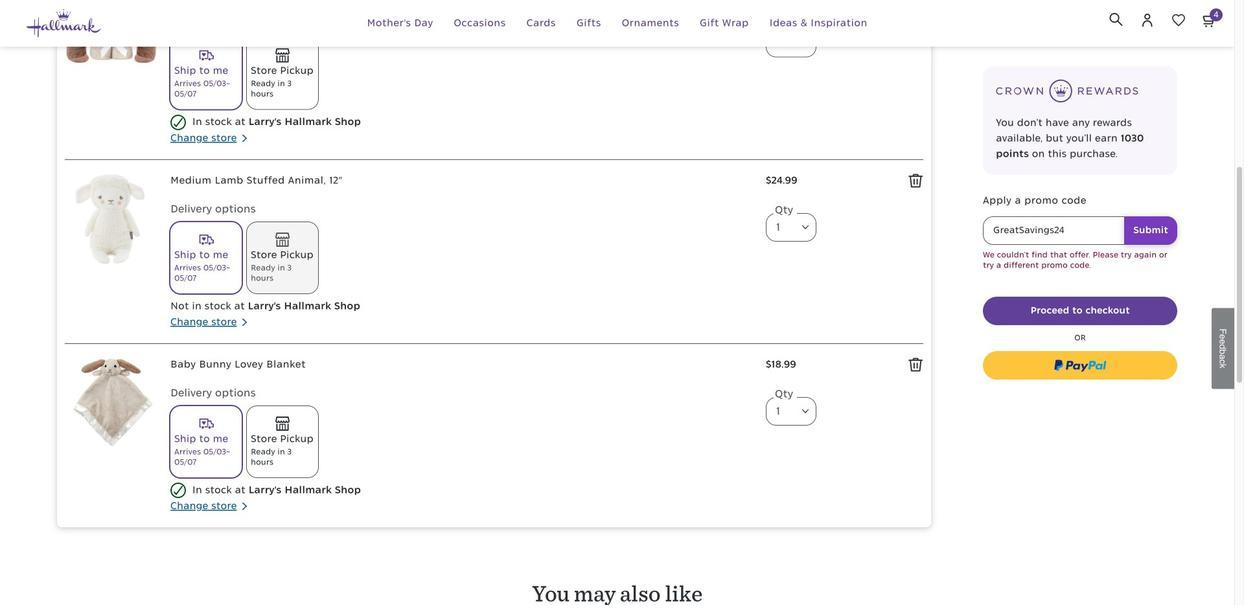 Task type: describe. For each thing, give the bounding box(es) containing it.
1 delivery options element from the top
[[170, 17, 753, 114]]

hallmark logo image
[[26, 9, 101, 37]]

baby bunny hooded blanket with pockets, , large image
[[65, 0, 157, 81]]

cart actions element
[[983, 297, 1178, 380]]

medium lamb stuffed animal, 12", , large image
[[65, 173, 157, 266]]

remove baby bunny lovey blanket image
[[909, 358, 923, 372]]

1 option group from the top
[[170, 38, 753, 114]]

remove medium lamb stuffed animal, 12" image
[[909, 173, 923, 188]]

crown rewards element
[[983, 66, 1178, 175]]



Task type: vqa. For each thing, say whether or not it's contained in the screenshot.
angle down icon corresponding to Collection
no



Task type: locate. For each thing, give the bounding box(es) containing it.
0 vertical spatial option group
[[170, 38, 753, 114]]

option group for "medium lamb stuffed animal, 12", , large" image
[[170, 222, 753, 299]]

option group
[[170, 38, 753, 114], [170, 222, 753, 299], [170, 406, 753, 483]]

None search field
[[1102, 5, 1131, 34]]

main menu. menu bar
[[233, 0, 1002, 47]]

3 delivery options element from the top
[[170, 385, 753, 483]]

delivery options element for "medium lamb stuffed animal, 12", , large" image
[[170, 201, 753, 299]]

baby bunny lovey blanket, , large image
[[65, 357, 157, 450]]

None radio
[[247, 38, 318, 109], [170, 222, 242, 293], [247, 222, 318, 293], [247, 406, 318, 477], [247, 38, 318, 109], [170, 222, 242, 293], [247, 222, 318, 293], [247, 406, 318, 477]]

None text field
[[983, 217, 1178, 245]]

0 vertical spatial delivery options element
[[170, 17, 753, 114]]

delivery options element for baby bunny lovey blanket, , large image
[[170, 385, 753, 483]]

2 option group from the top
[[170, 222, 753, 299]]

3 option group from the top
[[170, 406, 753, 483]]

option group for baby bunny lovey blanket, , large image
[[170, 406, 753, 483]]

2 vertical spatial option group
[[170, 406, 753, 483]]

1 vertical spatial delivery options element
[[170, 201, 753, 299]]

search image
[[1109, 13, 1123, 26]]

2 delivery options element from the top
[[170, 201, 753, 299]]

1 vertical spatial option group
[[170, 222, 753, 299]]

my account dropdown menu image
[[1140, 12, 1155, 28]]

None radio
[[170, 38, 242, 109], [170, 406, 242, 477], [170, 38, 242, 109], [170, 406, 242, 477]]

delivery options element
[[170, 17, 753, 114], [170, 201, 753, 299], [170, 385, 753, 483]]

alert
[[983, 250, 1178, 271]]

2 vertical spatial delivery options element
[[170, 385, 753, 483]]



